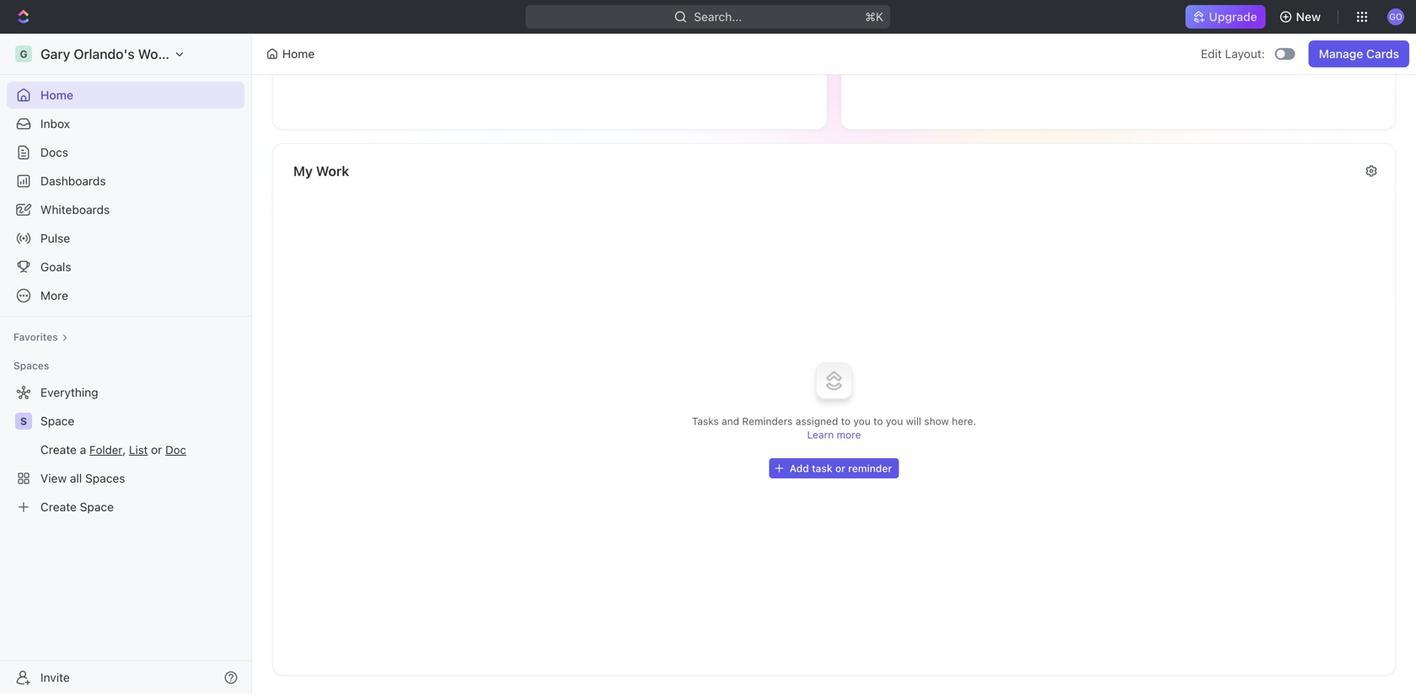 Task type: locate. For each thing, give the bounding box(es) containing it.
home link
[[7, 82, 245, 109]]

create space link
[[7, 494, 241, 521]]

manage cards button
[[1309, 40, 1410, 67]]

0 horizontal spatial you
[[854, 416, 871, 428]]

2 you from the left
[[886, 416, 903, 428]]

1 vertical spatial space
[[80, 501, 114, 514]]

space
[[40, 414, 74, 428], [80, 501, 114, 514]]

tree containing everything
[[7, 379, 245, 521]]

reminder
[[849, 463, 892, 475]]

0 vertical spatial or
[[151, 443, 162, 457]]

show
[[925, 416, 950, 428]]

2 create from the top
[[40, 501, 77, 514]]

manage cards
[[1319, 47, 1400, 61]]

spaces
[[13, 360, 49, 372], [85, 472, 125, 486]]

everything link
[[7, 379, 241, 406]]

1 vertical spatial create
[[40, 501, 77, 514]]

upgrade
[[1210, 10, 1258, 24]]

1 horizontal spatial spaces
[[85, 472, 125, 486]]

1 horizontal spatial or
[[836, 463, 846, 475]]

g
[[20, 48, 27, 60]]

space down "view all spaces"
[[80, 501, 114, 514]]

you left will
[[886, 416, 903, 428]]

0 horizontal spatial home
[[40, 88, 73, 102]]

learn more link
[[808, 429, 861, 441]]

assigned
[[796, 416, 839, 428]]

or right task
[[836, 463, 846, 475]]

0 horizontal spatial space
[[40, 414, 74, 428]]

view
[[40, 472, 67, 486]]

you
[[854, 416, 871, 428], [886, 416, 903, 428]]

to
[[841, 416, 851, 428], [874, 416, 883, 428]]

more
[[40, 289, 68, 303]]

to left will
[[874, 416, 883, 428]]

go
[[1390, 12, 1403, 21]]

inbox link
[[7, 110, 245, 137]]

sidebar navigation
[[0, 34, 256, 695]]

2 to from the left
[[874, 416, 883, 428]]

go button
[[1383, 3, 1410, 30]]

1 vertical spatial home
[[40, 88, 73, 102]]

and
[[722, 416, 740, 428]]

or
[[151, 443, 162, 457], [836, 463, 846, 475]]

create a folder , list or doc
[[40, 443, 186, 457]]

space down everything
[[40, 414, 74, 428]]

pulse link
[[7, 225, 245, 252]]

home
[[283, 47, 315, 61], [40, 88, 73, 102]]

1 horizontal spatial you
[[886, 416, 903, 428]]

manage
[[1319, 47, 1364, 61]]

create for create space
[[40, 501, 77, 514]]

cards
[[1367, 47, 1400, 61]]

1 horizontal spatial space
[[80, 501, 114, 514]]

more button
[[7, 283, 245, 309]]

edit layout:
[[1201, 47, 1266, 61]]

0 vertical spatial space
[[40, 414, 74, 428]]

all
[[70, 472, 82, 486]]

or right list at the bottom of page
[[151, 443, 162, 457]]

tree
[[7, 379, 245, 521]]

spaces down favorites
[[13, 360, 49, 372]]

docs
[[40, 145, 68, 159]]

you up more
[[854, 416, 871, 428]]

1 horizontal spatial to
[[874, 416, 883, 428]]

1 create from the top
[[40, 443, 77, 457]]

0 vertical spatial home
[[283, 47, 315, 61]]

1 horizontal spatial home
[[283, 47, 315, 61]]

to up more
[[841, 416, 851, 428]]

1 to from the left
[[841, 416, 851, 428]]

spaces down folder
[[85, 472, 125, 486]]

0 horizontal spatial or
[[151, 443, 162, 457]]

add
[[790, 463, 809, 475]]

1 vertical spatial or
[[836, 463, 846, 475]]

0 vertical spatial create
[[40, 443, 77, 457]]

0 horizontal spatial spaces
[[13, 360, 49, 372]]

create
[[40, 443, 77, 457], [40, 501, 77, 514]]

0 horizontal spatial to
[[841, 416, 851, 428]]

create down view
[[40, 501, 77, 514]]

orlando's
[[74, 46, 135, 62]]

create left 'a'
[[40, 443, 77, 457]]

1 vertical spatial spaces
[[85, 472, 125, 486]]

tasks
[[692, 416, 719, 428]]

space, , element
[[15, 413, 32, 430]]

docs link
[[7, 139, 245, 166]]

gary
[[40, 46, 70, 62]]



Task type: vqa. For each thing, say whether or not it's contained in the screenshot.
bottommost Notifications
no



Task type: describe. For each thing, give the bounding box(es) containing it.
goals link
[[7, 254, 245, 281]]

my work
[[293, 163, 349, 179]]

folder
[[89, 444, 123, 457]]

1 you from the left
[[854, 416, 871, 428]]

add task or reminder button
[[770, 459, 899, 479]]

learn
[[808, 429, 834, 441]]

home inside the sidebar navigation
[[40, 88, 73, 102]]

dashboards
[[40, 174, 106, 188]]

inbox
[[40, 117, 70, 131]]

upgrade link
[[1186, 5, 1266, 29]]

or inside button
[[836, 463, 846, 475]]

whiteboards
[[40, 203, 110, 217]]

task
[[812, 463, 833, 475]]

view all spaces
[[40, 472, 125, 486]]

gary orlando's workspace
[[40, 46, 208, 62]]

create for create a folder , list or doc
[[40, 443, 77, 457]]

space link
[[40, 408, 241, 435]]

everything
[[40, 386, 98, 400]]

edit
[[1201, 47, 1222, 61]]

workspace
[[138, 46, 208, 62]]

search...
[[694, 10, 743, 24]]

list
[[129, 444, 148, 457]]

work
[[316, 163, 349, 179]]

here.
[[952, 416, 977, 428]]

folder button
[[89, 444, 123, 457]]

new button
[[1273, 3, 1332, 30]]

reminders
[[743, 416, 793, 428]]

layout:
[[1226, 47, 1266, 61]]

gary orlando's workspace, , element
[[15, 46, 32, 62]]

,
[[123, 443, 126, 457]]

will
[[906, 416, 922, 428]]

doc
[[165, 444, 186, 457]]

0 vertical spatial spaces
[[13, 360, 49, 372]]

tasks and reminders assigned to you to you will show here. learn more
[[692, 416, 977, 441]]

s
[[20, 416, 27, 428]]

doc button
[[165, 444, 186, 457]]

pulse
[[40, 231, 70, 245]]

or inside the sidebar navigation
[[151, 443, 162, 457]]

add task or reminder
[[790, 463, 892, 475]]

⌘k
[[866, 10, 884, 24]]

invite
[[40, 671, 70, 685]]

favorites button
[[7, 327, 75, 347]]

tree inside the sidebar navigation
[[7, 379, 245, 521]]

dashboards link
[[7, 168, 245, 195]]

view all spaces link
[[7, 466, 241, 492]]

a
[[80, 443, 86, 457]]

goals
[[40, 260, 71, 274]]

whiteboards link
[[7, 196, 245, 223]]

create space
[[40, 501, 114, 514]]

my
[[293, 163, 313, 179]]

list button
[[129, 444, 148, 457]]

favorites
[[13, 331, 58, 343]]

more
[[837, 429, 861, 441]]

new
[[1297, 10, 1321, 24]]



